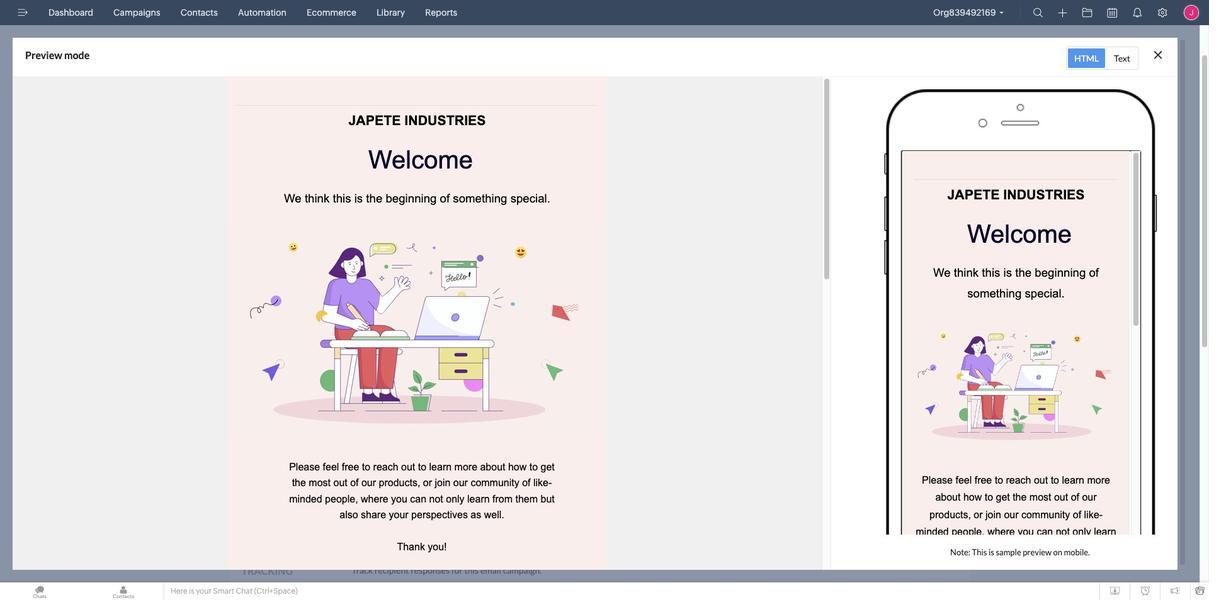 Task type: vqa. For each thing, say whether or not it's contained in the screenshot.
SalesIQ link
no



Task type: describe. For each thing, give the bounding box(es) containing it.
configure settings image
[[1158, 8, 1168, 18]]

campaigns
[[113, 8, 160, 18]]

automation link
[[233, 0, 292, 25]]

org839492169
[[933, 8, 996, 18]]

notifications image
[[1132, 8, 1143, 18]]

is
[[189, 588, 194, 596]]

reports
[[425, 8, 457, 18]]

here
[[171, 588, 187, 596]]

campaigns link
[[108, 0, 165, 25]]

automation
[[238, 8, 287, 18]]

smart
[[213, 588, 234, 596]]

reports link
[[420, 0, 462, 25]]

quick actions image
[[1058, 8, 1067, 18]]

ecommerce link
[[302, 0, 361, 25]]

library
[[377, 8, 405, 18]]

calendar image
[[1108, 8, 1117, 18]]

here is your smart chat (ctrl+space)
[[171, 588, 298, 596]]



Task type: locate. For each thing, give the bounding box(es) containing it.
chats image
[[0, 583, 79, 601]]

contacts link
[[176, 0, 223, 25]]

dashboard link
[[43, 0, 98, 25]]

library link
[[372, 0, 410, 25]]

chat
[[236, 588, 253, 596]]

contacts
[[181, 8, 218, 18]]

(ctrl+space)
[[254, 588, 298, 596]]

contacts image
[[84, 583, 163, 601]]

ecommerce
[[307, 8, 356, 18]]

your
[[196, 588, 212, 596]]

search image
[[1033, 8, 1043, 18]]

folder image
[[1082, 8, 1092, 18]]

dashboard
[[48, 8, 93, 18]]



